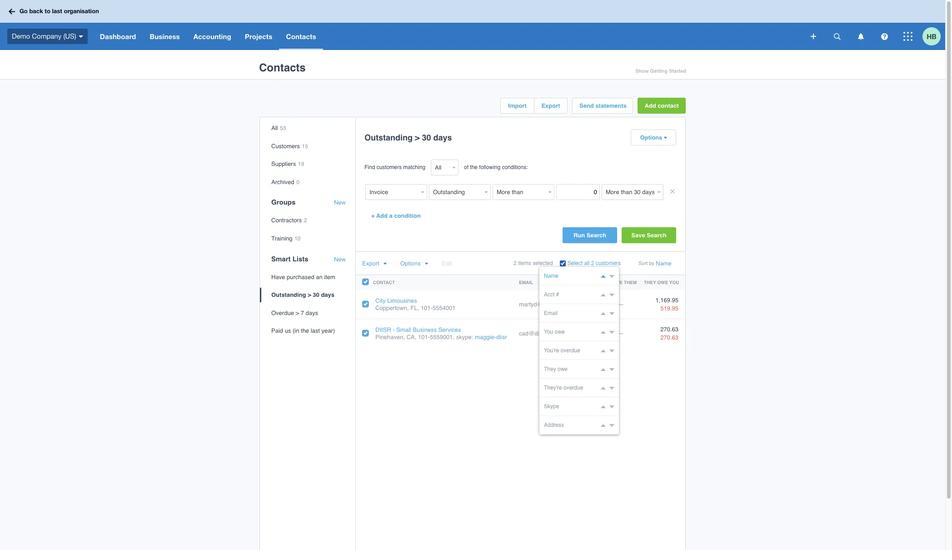 Task type: describe. For each thing, give the bounding box(es) containing it.
1,169.95 519.95
[[656, 297, 679, 312]]

by
[[650, 261, 655, 266]]

2 vertical spatial days
[[306, 310, 318, 316]]

0 vertical spatial 30
[[422, 133, 431, 142]]

1 horizontal spatial svg image
[[882, 33, 888, 40]]

(us)
[[63, 32, 76, 40]]

search for save search
[[647, 232, 667, 239]]

contact
[[658, 102, 679, 109]]

fl,
[[411, 305, 419, 311]]

business inside diisr - small business services pinehaven, ca, 101-5559001, skype: maggie-diisr
[[413, 327, 437, 333]]

1 horizontal spatial 2
[[514, 260, 517, 266]]

contacts inside dropdown button
[[286, 32, 316, 40]]

101- inside diisr - small business services pinehaven, ca, 101-5559001, skype: maggie-diisr
[[418, 334, 430, 341]]

city
[[376, 297, 386, 304]]

2 horizontal spatial days
[[434, 133, 452, 142]]

smart lists
[[272, 255, 309, 263]]

statements
[[596, 102, 627, 109]]

1 vertical spatial contacts
[[259, 61, 306, 74]]

address
[[544, 422, 564, 428]]

#
[[556, 292, 560, 298]]

5559001,
[[430, 334, 455, 341]]

1 you from the left
[[601, 280, 611, 285]]

business inside dropdown button
[[150, 32, 180, 40]]

email
[[544, 310, 558, 317]]

+
[[372, 212, 375, 219]]

show getting started
[[636, 68, 687, 74]]

contractors 2
[[272, 217, 307, 224]]

0 horizontal spatial >
[[296, 310, 299, 316]]

all 53
[[272, 125, 286, 131]]

they
[[544, 366, 557, 372]]

city limousines coppertown, fl, 101-5554001
[[376, 297, 456, 311]]

acct
[[544, 292, 555, 298]]

acct #
[[544, 292, 560, 298]]

archived 0
[[272, 179, 300, 185]]

2 horizontal spatial 2
[[592, 260, 595, 266]]

hb
[[927, 32, 937, 40]]

select all 2 customers
[[568, 260, 621, 266]]

training
[[272, 235, 293, 242]]

overdue for they're overdue
[[564, 385, 584, 391]]

you owe them
[[601, 280, 637, 285]]

5554001
[[433, 305, 456, 311]]

accounting button
[[187, 23, 238, 50]]

them
[[624, 280, 637, 285]]

2 270.63 from the top
[[661, 334, 679, 341]]

go back to last organisation link
[[5, 3, 104, 19]]

diisr
[[497, 334, 507, 341]]

2 you from the left
[[670, 280, 680, 285]]

to
[[45, 7, 50, 15]]

dashboard
[[100, 32, 136, 40]]

2 items selected
[[514, 260, 553, 266]]

organisation
[[64, 7, 99, 15]]

overdue > 7 days
[[272, 310, 318, 316]]

us
[[285, 328, 291, 334]]

demo
[[12, 32, 30, 40]]

ca,
[[407, 334, 417, 341]]

0 horizontal spatial 30
[[313, 292, 320, 298]]

0 vertical spatial add
[[645, 102, 657, 109]]

+ add a condition
[[372, 212, 421, 219]]

519.95
[[661, 305, 679, 312]]

0 horizontal spatial svg image
[[811, 34, 817, 39]]

1 horizontal spatial days
[[321, 292, 335, 298]]

projects button
[[238, 23, 279, 50]]

condition
[[394, 212, 421, 219]]

paid
[[272, 328, 283, 334]]

0 vertical spatial the
[[470, 164, 478, 171]]

add contact button
[[638, 98, 686, 114]]

options for email
[[401, 260, 421, 267]]

services
[[439, 327, 461, 333]]

customers 15
[[272, 143, 308, 149]]

1 horizontal spatial export button
[[535, 98, 568, 113]]

an
[[316, 274, 323, 280]]

contact
[[373, 280, 395, 285]]

run search
[[574, 232, 607, 239]]

of
[[464, 164, 469, 171]]

navigation containing dashboard
[[93, 23, 805, 50]]

have purchased an item
[[272, 274, 336, 280]]

show
[[636, 68, 649, 74]]

add contact
[[645, 102, 679, 109]]

company
[[32, 32, 61, 40]]

groups
[[272, 198, 296, 206]]

smart
[[272, 255, 291, 263]]

hb button
[[923, 23, 946, 50]]

edit button
[[442, 260, 452, 267]]

sort by name
[[639, 260, 672, 267]]

of the following conditions:
[[464, 164, 528, 171]]

they owe you
[[644, 280, 680, 285]]

show getting started link
[[636, 66, 687, 76]]

1,169.95
[[656, 297, 679, 304]]

demo company (us)
[[12, 32, 76, 40]]

send statements button
[[573, 98, 633, 113]]

matching
[[404, 164, 426, 171]]

accounting
[[194, 32, 231, 40]]

email
[[519, 280, 534, 285]]

— for 270.63
[[618, 330, 624, 337]]

new for groups
[[334, 199, 346, 206]]

options button for email
[[401, 260, 428, 267]]

7
[[301, 310, 304, 316]]

new for smart lists
[[334, 256, 346, 263]]

all
[[272, 125, 278, 131]]

suppliers
[[272, 161, 296, 167]]

2 inside contractors 2
[[304, 218, 307, 224]]

you're
[[544, 347, 559, 354]]

import button
[[501, 98, 534, 113]]

they're overdue
[[544, 385, 584, 391]]

0
[[297, 179, 300, 185]]

they're
[[544, 385, 562, 391]]

0 horizontal spatial export
[[362, 260, 380, 267]]

a
[[390, 212, 393, 219]]

skype
[[544, 403, 560, 410]]

— for 1,169.95
[[618, 301, 624, 308]]

select
[[568, 260, 583, 266]]



Task type: locate. For each thing, give the bounding box(es) containing it.
export up the contact
[[362, 260, 380, 267]]

1 vertical spatial outstanding > 30 days
[[272, 292, 335, 298]]

1 new link from the top
[[334, 199, 346, 206]]

1 vertical spatial add
[[377, 212, 388, 219]]

2 horizontal spatial >
[[415, 133, 420, 142]]

0 horizontal spatial options button
[[401, 260, 428, 267]]

export button
[[535, 98, 568, 113], [362, 260, 387, 267]]

2 left items
[[514, 260, 517, 266]]

suppliers 19
[[272, 161, 304, 167]]

el image
[[664, 136, 667, 140], [383, 262, 387, 266], [425, 262, 428, 266]]

1 vertical spatial outstanding
[[272, 292, 306, 298]]

2 new link from the top
[[334, 256, 346, 263]]

1 vertical spatial owe
[[558, 366, 568, 372]]

1 vertical spatial new
[[334, 256, 346, 263]]

new link for groups
[[334, 199, 346, 206]]

2 new from the top
[[334, 256, 346, 263]]

export right import button
[[542, 102, 561, 109]]

days up all text box
[[434, 133, 452, 142]]

1 horizontal spatial you
[[670, 280, 680, 285]]

find customers matching
[[365, 164, 426, 171]]

0 vertical spatial export
[[542, 102, 561, 109]]

> down have purchased an item
[[308, 292, 311, 298]]

1 horizontal spatial 30
[[422, 133, 431, 142]]

name right by
[[656, 260, 672, 267]]

1 horizontal spatial >
[[308, 292, 311, 298]]

19
[[298, 161, 304, 167]]

2 right contractors at the top left
[[304, 218, 307, 224]]

2 horizontal spatial el image
[[664, 136, 667, 140]]

send statements
[[580, 102, 627, 109]]

0 vertical spatial owe
[[555, 329, 565, 335]]

purchased
[[287, 274, 315, 280]]

customers right find
[[377, 164, 402, 171]]

search inside button
[[587, 232, 607, 239]]

options
[[641, 134, 663, 141], [401, 260, 421, 267]]

1 horizontal spatial export
[[542, 102, 561, 109]]

0 horizontal spatial business
[[150, 32, 180, 40]]

0 horizontal spatial search
[[587, 232, 607, 239]]

0 vertical spatial >
[[415, 133, 420, 142]]

0 horizontal spatial last
[[52, 7, 62, 15]]

0 horizontal spatial export button
[[362, 260, 387, 267]]

you
[[601, 280, 611, 285], [670, 280, 680, 285]]

None checkbox
[[560, 261, 566, 267]]

0 vertical spatial 270.63
[[661, 326, 679, 333]]

send
[[580, 102, 594, 109]]

2 — from the top
[[618, 330, 624, 337]]

the right of
[[470, 164, 478, 171]]

outstanding > 30 days up matching
[[365, 133, 452, 142]]

city limousines link
[[376, 297, 417, 304]]

101-
[[421, 305, 433, 311], [418, 334, 430, 341]]

you up 1,169.95
[[670, 280, 680, 285]]

1 horizontal spatial business
[[413, 327, 437, 333]]

overdue right the you're
[[561, 347, 581, 354]]

0 vertical spatial name
[[656, 260, 672, 267]]

30 down an
[[313, 292, 320, 298]]

you owe
[[544, 329, 565, 335]]

0 horizontal spatial owe
[[612, 280, 623, 285]]

1 vertical spatial export button
[[362, 260, 387, 267]]

outstanding
[[365, 133, 413, 142], [272, 292, 306, 298]]

new
[[334, 199, 346, 206], [334, 256, 346, 263]]

>
[[415, 133, 420, 142], [308, 292, 311, 298], [296, 310, 299, 316]]

0 vertical spatial overdue
[[561, 347, 581, 354]]

> up matching
[[415, 133, 420, 142]]

banner containing hb
[[0, 0, 946, 50]]

0 horizontal spatial name
[[544, 273, 559, 279]]

1 vertical spatial 101-
[[418, 334, 430, 341]]

last right to
[[52, 7, 62, 15]]

outstanding up overdue > 7 days
[[272, 292, 306, 298]]

martyd@citylim.co
[[519, 301, 568, 308]]

2 search from the left
[[647, 232, 667, 239]]

1 vertical spatial overdue
[[564, 385, 584, 391]]

customers right all
[[596, 260, 621, 266]]

owe right they
[[658, 280, 669, 285]]

1 vertical spatial >
[[308, 292, 311, 298]]

owe left them
[[612, 280, 623, 285]]

1 vertical spatial 30
[[313, 292, 320, 298]]

outstanding up find customers matching
[[365, 133, 413, 142]]

0 vertical spatial business
[[150, 32, 180, 40]]

1 horizontal spatial add
[[645, 102, 657, 109]]

1 vertical spatial 270.63
[[661, 334, 679, 341]]

0 horizontal spatial outstanding
[[272, 292, 306, 298]]

back
[[29, 7, 43, 15]]

selected
[[533, 260, 553, 266]]

-
[[393, 327, 395, 333]]

go back to last organisation
[[20, 7, 99, 15]]

overdue
[[272, 310, 294, 316]]

options button for of the following conditions:
[[632, 130, 676, 145]]

0 horizontal spatial options
[[401, 260, 421, 267]]

1 horizontal spatial last
[[311, 328, 320, 334]]

svg image
[[9, 8, 15, 14], [904, 32, 913, 41], [834, 33, 841, 40], [858, 33, 864, 40], [79, 35, 83, 38]]

demo company (us) button
[[0, 23, 93, 50]]

1 vertical spatial export
[[362, 260, 380, 267]]

2 owe from the left
[[658, 280, 669, 285]]

1 vertical spatial options
[[401, 260, 421, 267]]

Outstanding text field
[[429, 184, 483, 200]]

maggie-diisr link
[[475, 334, 507, 341]]

1 new from the top
[[334, 199, 346, 206]]

owe
[[612, 280, 623, 285], [658, 280, 669, 285]]

0 vertical spatial new link
[[334, 199, 346, 206]]

owe for you
[[612, 280, 623, 285]]

you're overdue
[[544, 347, 581, 354]]

archived
[[272, 179, 295, 185]]

1 horizontal spatial options button
[[632, 130, 676, 145]]

owe for you owe
[[555, 329, 565, 335]]

add left contact
[[645, 102, 657, 109]]

contractors
[[272, 217, 302, 224]]

you down select all 2 customers
[[601, 280, 611, 285]]

new link for smart lists
[[334, 256, 346, 263]]

following
[[479, 164, 501, 171]]

lists
[[293, 255, 309, 263]]

101- right fl, on the left bottom
[[421, 305, 433, 311]]

30
[[422, 133, 431, 142], [313, 292, 320, 298]]

options down add contact button
[[641, 134, 663, 141]]

days down item
[[321, 292, 335, 298]]

0 vertical spatial new
[[334, 199, 346, 206]]

0 horizontal spatial 2
[[304, 218, 307, 224]]

days right 7
[[306, 310, 318, 316]]

0 horizontal spatial outstanding > 30 days
[[272, 292, 335, 298]]

search inside button
[[647, 232, 667, 239]]

they
[[644, 280, 657, 285]]

—
[[618, 301, 624, 308], [618, 330, 624, 337]]

el image for email
[[425, 262, 428, 266]]

el image down contact
[[664, 136, 667, 140]]

name down the selected
[[544, 273, 559, 279]]

import
[[509, 102, 527, 109]]

2 vertical spatial >
[[296, 310, 299, 316]]

diisr
[[376, 327, 391, 333]]

they owe
[[544, 366, 568, 372]]

search for run search
[[587, 232, 607, 239]]

overdue
[[561, 347, 581, 354], [564, 385, 584, 391]]

1 — from the top
[[618, 301, 624, 308]]

0 vertical spatial days
[[434, 133, 452, 142]]

0 vertical spatial contacts
[[286, 32, 316, 40]]

1 horizontal spatial customers
[[596, 260, 621, 266]]

1 horizontal spatial outstanding
[[365, 133, 413, 142]]

svg image
[[882, 33, 888, 40], [811, 34, 817, 39]]

conditions:
[[502, 164, 528, 171]]

None text field
[[366, 184, 419, 200], [602, 184, 656, 200], [366, 184, 419, 200], [602, 184, 656, 200]]

run search button
[[563, 227, 618, 243]]

options button left edit button
[[401, 260, 428, 267]]

you
[[544, 329, 554, 335]]

items
[[518, 260, 531, 266]]

1 vertical spatial customers
[[596, 260, 621, 266]]

1 horizontal spatial outstanding > 30 days
[[365, 133, 452, 142]]

1 vertical spatial the
[[301, 328, 309, 334]]

101- inside city limousines coppertown, fl, 101-5554001
[[421, 305, 433, 311]]

0 horizontal spatial the
[[301, 328, 309, 334]]

1 vertical spatial days
[[321, 292, 335, 298]]

1 vertical spatial last
[[311, 328, 320, 334]]

1 horizontal spatial the
[[470, 164, 478, 171]]

1 search from the left
[[587, 232, 607, 239]]

last
[[52, 7, 62, 15], [311, 328, 320, 334]]

0 vertical spatial last
[[52, 7, 62, 15]]

270.63
[[661, 326, 679, 333], [661, 334, 679, 341]]

last left year)
[[311, 328, 320, 334]]

options button down add contact button
[[632, 130, 676, 145]]

1 vertical spatial name
[[544, 273, 559, 279]]

1 vertical spatial business
[[413, 327, 437, 333]]

1 horizontal spatial owe
[[658, 280, 669, 285]]

started
[[669, 68, 687, 74]]

search right run
[[587, 232, 607, 239]]

projects
[[245, 32, 273, 40]]

the right (in
[[301, 328, 309, 334]]

edit
[[442, 260, 452, 267]]

item
[[324, 274, 336, 280]]

save search button
[[622, 227, 677, 243]]

0 vertical spatial customers
[[377, 164, 402, 171]]

svg image inside the demo company (us) popup button
[[79, 35, 83, 38]]

1 horizontal spatial el image
[[425, 262, 428, 266]]

banner
[[0, 0, 946, 50]]

0 vertical spatial —
[[618, 301, 624, 308]]

have
[[272, 274, 285, 280]]

53
[[280, 125, 286, 131]]

1 horizontal spatial name
[[656, 260, 672, 267]]

2 right all
[[592, 260, 595, 266]]

0 vertical spatial outstanding > 30 days
[[365, 133, 452, 142]]

contacts button
[[279, 23, 323, 50]]

0 vertical spatial 101-
[[421, 305, 433, 311]]

owe for they owe
[[558, 366, 568, 372]]

101- down diisr - small business services link
[[418, 334, 430, 341]]

add right +
[[377, 212, 388, 219]]

save search
[[632, 232, 667, 239]]

owe right they
[[558, 366, 568, 372]]

outstanding > 30 days down have purchased an item
[[272, 292, 335, 298]]

navigation
[[93, 23, 805, 50]]

options inside button
[[641, 134, 663, 141]]

1 horizontal spatial options
[[641, 134, 663, 141]]

limousines
[[387, 297, 417, 304]]

options for of the following conditions:
[[641, 134, 663, 141]]

contacts
[[286, 32, 316, 40], [259, 61, 306, 74]]

go
[[20, 7, 28, 15]]

export button right import button
[[535, 98, 568, 113]]

1 vertical spatial new link
[[334, 256, 346, 263]]

All text field
[[431, 160, 451, 176]]

owe for they
[[658, 280, 669, 285]]

el image left edit button
[[425, 262, 428, 266]]

options left edit
[[401, 260, 421, 267]]

0 vertical spatial options button
[[632, 130, 676, 145]]

0 vertical spatial options
[[641, 134, 663, 141]]

0 horizontal spatial add
[[377, 212, 388, 219]]

owe right you
[[555, 329, 565, 335]]

1 vertical spatial options button
[[401, 260, 428, 267]]

maggie-
[[475, 334, 497, 341]]

contacts right projects popup button
[[286, 32, 316, 40]]

business button
[[143, 23, 187, 50]]

0 vertical spatial export button
[[535, 98, 568, 113]]

year)
[[322, 328, 335, 334]]

> left 7
[[296, 310, 299, 316]]

el image for of the following conditions:
[[664, 136, 667, 140]]

1 270.63 from the top
[[661, 326, 679, 333]]

overdue for you're overdue
[[561, 347, 581, 354]]

0 horizontal spatial you
[[601, 280, 611, 285]]

svg image inside go back to last organisation link
[[9, 8, 15, 14]]

1 horizontal spatial search
[[647, 232, 667, 239]]

30 up matching
[[422, 133, 431, 142]]

15
[[302, 143, 308, 149]]

search right save
[[647, 232, 667, 239]]

export button up the contact
[[362, 260, 387, 267]]

0 horizontal spatial customers
[[377, 164, 402, 171]]

training 10
[[272, 235, 301, 242]]

None text field
[[493, 184, 547, 200], [557, 184, 600, 200], [493, 184, 547, 200], [557, 184, 600, 200]]

el image up the contact
[[383, 262, 387, 266]]

dashboard link
[[93, 23, 143, 50]]

1 vertical spatial —
[[618, 330, 624, 337]]

0 horizontal spatial days
[[306, 310, 318, 316]]

0 horizontal spatial el image
[[383, 262, 387, 266]]

diisr - small business services pinehaven, ca, 101-5559001, skype: maggie-diisr
[[376, 327, 507, 341]]

new link
[[334, 199, 346, 206], [334, 256, 346, 263]]

1 owe from the left
[[612, 280, 623, 285]]

contacts down contacts dropdown button
[[259, 61, 306, 74]]

0 vertical spatial outstanding
[[365, 133, 413, 142]]

overdue right they're
[[564, 385, 584, 391]]



Task type: vqa. For each thing, say whether or not it's contained in the screenshot.
following on the right of page
yes



